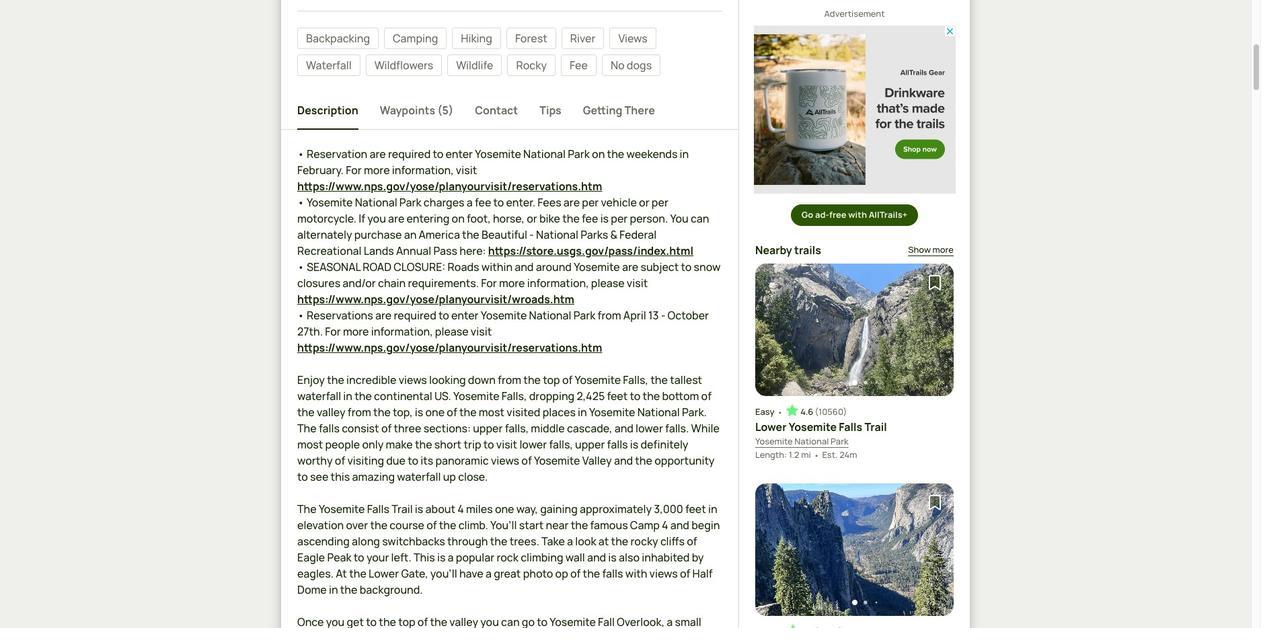 Task type: describe. For each thing, give the bounding box(es) containing it.
can inside the • reservation are required to enter yosemite national park on the weekends in february. for more information, visit https://www.nps.gov/yose/planyourvisit/reservations.htm • yosemite national park charges a fee to enter. fees are per vehicle or per motorcycle. if you are entering on foot, horse, or bike the fee is per person. you can alternately purchase an america the beautiful - national parks & federal recreational lands annual pass here:
[[691, 211, 709, 226]]

to left its
[[408, 454, 418, 468]]

eagles.
[[297, 567, 334, 581]]

park inside https://store.usgs.gov/pass/index.html • seasonal road closure: roads within and around yosemite are subject to snow closures and/or chain requirements. for more information, please visit https://www.nps.gov/yose/planyourvisit/wroads.htm • reservations are required to enter yosemite national park from april 13 - october 27th. for more information, please visit https://www.nps.gov/yose/planyourvisit/reservations.htm
[[573, 308, 595, 323]]

0 horizontal spatial from
[[348, 405, 371, 420]]

road
[[363, 260, 391, 275]]

here:
[[460, 244, 486, 259]]

amazing
[[352, 470, 395, 485]]

and down at
[[587, 550, 606, 565]]

climbing
[[521, 550, 563, 565]]

short
[[434, 437, 462, 452]]

over
[[346, 518, 368, 533]]

start
[[519, 518, 544, 533]]

america
[[419, 228, 460, 242]]

in down at
[[329, 583, 338, 598]]

people
[[325, 437, 360, 452]]

in up begin
[[708, 502, 717, 517]]

0 horizontal spatial views
[[399, 373, 427, 388]]

alltrails+
[[869, 209, 907, 221]]

https://www.nps.gov/yose/planyourvisit/reservations.htm inside the • reservation are required to enter yosemite national park on the weekends in february. for more information, visit https://www.nps.gov/yose/planyourvisit/reservations.htm • yosemite national park charges a fee to enter. fees are per vehicle or per motorcycle. if you are entering on foot, horse, or bike the fee is per person. you can alternately purchase an america the beautiful - national parks & federal recreational lands annual pass here:
[[297, 179, 602, 194]]

1.2
[[789, 448, 799, 461]]

0 vertical spatial valley
[[317, 405, 345, 420]]

show more link
[[908, 242, 954, 258]]

to right go
[[537, 615, 548, 628]]

show more
[[908, 244, 954, 256]]

2 https://www.nps.gov/yose/planyourvisit/reservations.htm link from the top
[[297, 341, 602, 355]]

and up cliffs
[[670, 518, 689, 533]]

fees
[[538, 195, 561, 210]]

enjoy the incredible views looking down from the top of yosemite falls, the tallest waterfall in the continental us. yosemite falls, dropping 2,425 feet to the bottom of the valley from the top, is one of the most visited places in yosemite national park. the falls consist of three sections: upper falls, middle cascade, and lower falls. while most people only make the short trip to visit lower falls, upper falls is definitely worthy of visiting due to its panoramic views of yosemite valley and the opportunity to see this amazing waterfall up close. the yosemite falls trail is about 4 miles one way, gaining approximately 3,000 feet in elevation over the course of the climb. you'll start near the famous camp 4 and begin ascending along switchbacks through the trees. take a look at the rocky cliffs of eagle peak to your left. this is a popular rock climbing wall and is also inhabited by eagles. at the lower gate, you'll have a great photo op of the falls with views of half dome in the background. once you get to the top of the valley you can go to yosemite fall over
[[297, 373, 722, 628]]

0 vertical spatial most
[[479, 405, 505, 420]]

reservation
[[307, 147, 367, 162]]

fee
[[570, 58, 588, 73]]

navigate previous image for "navigate next" image corresponding to 2nd the add to list icon from the top of the page
[[770, 543, 784, 556]]

approximately
[[580, 502, 652, 517]]

to down along
[[354, 550, 364, 565]]

you'll
[[430, 567, 457, 581]]

is left also
[[608, 550, 617, 565]]

1 horizontal spatial per
[[611, 211, 628, 226]]

gaining
[[540, 502, 578, 517]]

to right get
[[366, 615, 377, 628]]

chain
[[378, 276, 406, 291]]

tab list containing description
[[297, 92, 722, 130]]

0 horizontal spatial most
[[297, 437, 323, 452]]

consist
[[342, 421, 379, 436]]

continental
[[374, 389, 432, 404]]

enjoy
[[297, 373, 325, 388]]

0 vertical spatial on
[[592, 147, 605, 162]]

https://www.nps.gov/yose/planyourvisit/reservations.htm inside https://store.usgs.gov/pass/index.html • seasonal road closure: roads within and around yosemite are subject to snow closures and/or chain requirements. for more information, please visit https://www.nps.gov/yose/planyourvisit/wroads.htm • reservations are required to enter yosemite national park from april 13 - october 27th. for more information, please visit https://www.nps.gov/yose/planyourvisit/reservations.htm
[[297, 341, 602, 355]]

of left 'half'
[[680, 567, 690, 581]]

0 horizontal spatial feet
[[607, 389, 628, 404]]

from inside https://store.usgs.gov/pass/index.html • seasonal road closure: roads within and around yosemite are subject to snow closures and/or chain requirements. for more information, please visit https://www.nps.gov/yose/planyourvisit/wroads.htm • reservations are required to enter yosemite national park from april 13 - october 27th. for more information, please visit https://www.nps.gov/yose/planyourvisit/reservations.htm
[[598, 308, 621, 323]]

required inside https://store.usgs.gov/pass/index.html • seasonal road closure: roads within and around yosemite are subject to snow closures and/or chain requirements. for more information, please visit https://www.nps.gov/yose/planyourvisit/wroads.htm • reservations are required to enter yosemite national park from april 13 - october 27th. for more information, please visit https://www.nps.gov/yose/planyourvisit/reservations.htm
[[394, 308, 436, 323]]

information, inside the • reservation are required to enter yosemite national park on the weekends in february. for more information, visit https://www.nps.gov/yose/planyourvisit/reservations.htm • yosemite national park charges a fee to enter. fees are per vehicle or per motorcycle. if you are entering on foot, horse, or bike the fee is per person. you can alternately purchase an america the beautiful - national parks & federal recreational lands annual pass here:
[[392, 163, 454, 178]]

4.6
[[800, 406, 813, 418]]

1 horizontal spatial valley
[[450, 615, 478, 628]]

• up february.
[[297, 147, 304, 162]]

est.
[[822, 448, 838, 461]]

places
[[542, 405, 576, 420]]

easy
[[755, 406, 774, 418]]

1 vertical spatial on
[[452, 211, 465, 226]]

national inside lower yosemite falls trail yosemite national park length: 1.2 mi • est. 24m
[[795, 435, 829, 447]]

of up park.
[[701, 389, 712, 404]]

getting there
[[583, 103, 655, 118]]

middle
[[531, 421, 565, 436]]

along
[[352, 534, 380, 549]]

to right 2,425
[[630, 389, 641, 404]]

24m
[[839, 448, 857, 461]]

cascade,
[[567, 421, 612, 436]]

• inside easy •
[[777, 406, 783, 418]]

1 vertical spatial upper
[[575, 437, 605, 452]]

go ad-free with alltrails+ link
[[791, 204, 918, 226]]

roads
[[448, 260, 479, 275]]

• up motorcycle.
[[297, 195, 304, 210]]

definitely
[[641, 437, 688, 452]]

contact
[[475, 103, 518, 118]]

to left snow
[[681, 260, 692, 275]]

yosemite up motorcycle.
[[307, 195, 353, 210]]

through
[[447, 534, 488, 549]]

0 vertical spatial lower
[[636, 421, 663, 436]]

2 horizontal spatial per
[[652, 195, 668, 210]]

https://www.nps.gov/yose/planyourvisit/wroads.htm
[[297, 292, 574, 307]]

of up 'this'
[[335, 454, 345, 468]]

1 horizontal spatial with
[[848, 209, 867, 221]]

in down incredible
[[343, 389, 352, 404]]

is left definitely
[[630, 437, 638, 452]]

&
[[610, 228, 617, 242]]

rocky
[[631, 534, 658, 549]]

tips button
[[540, 92, 561, 130]]

while
[[691, 421, 720, 436]]

half
[[692, 567, 713, 581]]

an
[[404, 228, 417, 242]]

rock
[[497, 550, 519, 565]]

wall
[[565, 550, 585, 565]]

0 horizontal spatial upper
[[473, 421, 503, 436]]

1 vertical spatial falls,
[[549, 437, 573, 452]]

climb.
[[458, 518, 488, 533]]

a up you'll
[[448, 550, 454, 565]]

park.
[[682, 405, 707, 420]]

beautiful
[[482, 228, 527, 242]]

are up an on the top
[[388, 211, 404, 226]]

eagle
[[297, 550, 325, 565]]

sections:
[[423, 421, 471, 436]]

snow
[[694, 260, 721, 275]]

0 vertical spatial top
[[543, 373, 560, 388]]

its
[[420, 454, 433, 468]]

0 horizontal spatial waterfall
[[297, 389, 341, 404]]

peak
[[327, 550, 352, 565]]

yosemite up 'length:'
[[755, 435, 793, 447]]

0 horizontal spatial for
[[325, 324, 341, 339]]

and right valley
[[614, 454, 633, 468]]

more down the 'within'
[[499, 276, 525, 291]]

to down (5)
[[433, 147, 443, 162]]

in up cascade,
[[578, 405, 587, 420]]

park down "getting"
[[568, 147, 590, 162]]

1 vertical spatial 4
[[662, 518, 668, 533]]

by
[[692, 550, 704, 565]]

purchase
[[354, 228, 402, 242]]

- inside https://store.usgs.gov/pass/index.html • seasonal road closure: roads within and around yosemite are subject to snow closures and/or chain requirements. for more information, please visit https://www.nps.gov/yose/planyourvisit/wroads.htm • reservations are required to enter yosemite national park from april 13 - october 27th. for more information, please visit https://www.nps.gov/yose/planyourvisit/reservations.htm
[[661, 308, 665, 323]]

1 horizontal spatial from
[[498, 373, 521, 388]]

national down 'tips' button
[[523, 147, 566, 162]]

of down about
[[427, 518, 437, 533]]

at
[[336, 567, 347, 581]]

1 vertical spatial or
[[527, 211, 537, 226]]

contact button
[[475, 92, 518, 130]]

three
[[394, 421, 421, 436]]

of up by
[[687, 534, 697, 549]]

2 vertical spatial falls
[[602, 567, 623, 581]]

around
[[536, 260, 572, 275]]

also
[[619, 550, 640, 565]]

visit down subject
[[627, 276, 648, 291]]

are left subject
[[622, 260, 638, 275]]

yosemite down down
[[453, 389, 499, 404]]

https://www.nps.gov/yose/planyourvisit/wroads.htm link
[[297, 292, 574, 307]]

parks
[[581, 228, 608, 242]]

no dogs
[[611, 58, 652, 73]]

october
[[668, 308, 709, 323]]

yosemite down middle
[[534, 454, 580, 468]]

1 horizontal spatial waterfall
[[397, 470, 441, 485]]

0 horizontal spatial one
[[425, 405, 445, 420]]

nearby
[[755, 243, 792, 258]]

this
[[331, 470, 350, 485]]

is inside the • reservation are required to enter yosemite national park on the weekends in february. for more information, visit https://www.nps.gov/yose/planyourvisit/reservations.htm • yosemite national park charges a fee to enter. fees are per vehicle or per motorcycle. if you are entering on foot, horse, or bike the fee is per person. you can alternately purchase an america the beautiful - national parks & federal recreational lands annual pass here:
[[600, 211, 609, 226]]

2 the from the top
[[297, 502, 317, 517]]

getting there button
[[583, 92, 655, 130]]

trail inside lower yosemite falls trail yosemite national park length: 1.2 mi • est. 24m
[[864, 420, 887, 435]]

of up dropping
[[562, 373, 573, 388]]

falls inside enjoy the incredible views looking down from the top of yosemite falls, the tallest waterfall in the continental us. yosemite falls, dropping 2,425 feet to the bottom of the valley from the top, is one of the most visited places in yosemite national park. the falls consist of three sections: upper falls, middle cascade, and lower falls. while most people only make the short trip to visit lower falls, upper falls is definitely worthy of visiting due to its panoramic views of yosemite valley and the opportunity to see this amazing waterfall up close. the yosemite falls trail is about 4 miles one way, gaining approximately 3,000 feet in elevation over the course of the climb. you'll start near the famous camp 4 and begin ascending along switchbacks through the trees. take a look at the rocky cliffs of eagle peak to your left. this is a popular rock climbing wall and is also inhabited by eagles. at the lower gate, you'll have a great photo op of the falls with views of half dome in the background. once you get to the top of the valley you can go to yosemite fall over
[[367, 502, 389, 517]]

• inside lower yosemite falls trail yosemite national park length: 1.2 mi • est. 24m
[[814, 449, 819, 461]]

course
[[390, 518, 424, 533]]

us.
[[434, 389, 451, 404]]

are down the chain
[[375, 308, 392, 323]]

and right cascade,
[[614, 421, 633, 436]]

tallest
[[670, 373, 702, 388]]

10560
[[818, 406, 843, 418]]

national inside https://store.usgs.gov/pass/index.html • seasonal road closure: roads within and around yosemite are subject to snow closures and/or chain requirements. for more information, please visit https://www.nps.gov/yose/planyourvisit/wroads.htm • reservations are required to enter yosemite national park from april 13 - october 27th. for more information, please visit https://www.nps.gov/yose/planyourvisit/reservations.htm
[[529, 308, 571, 323]]

1 vertical spatial falls
[[607, 437, 628, 452]]

waterfall
[[306, 58, 352, 73]]

valley
[[582, 454, 612, 468]]

lower inside enjoy the incredible views looking down from the top of yosemite falls, the tallest waterfall in the continental us. yosemite falls, dropping 2,425 feet to the bottom of the valley from the top, is one of the most visited places in yosemite national park. the falls consist of three sections: upper falls, middle cascade, and lower falls. while most people only make the short trip to visit lower falls, upper falls is definitely worthy of visiting due to its panoramic views of yosemite valley and the opportunity to see this amazing waterfall up close. the yosemite falls trail is about 4 miles one way, gaining approximately 3,000 feet in elevation over the course of the climb. you'll start near the famous camp 4 and begin ascending along switchbacks through the trees. take a look at the rocky cliffs of eagle peak to your left. this is a popular rock climbing wall and is also inhabited by eagles. at the lower gate, you'll have a great photo op of the falls with views of half dome in the background. once you get to the top of the valley you can go to yosemite fall over
[[369, 567, 399, 581]]

advertisement region
[[754, 26, 955, 194]]

of down middle
[[521, 454, 532, 468]]

charges
[[424, 195, 464, 210]]

close.
[[458, 470, 488, 485]]

0 horizontal spatial top
[[398, 615, 415, 628]]

dropping
[[529, 389, 575, 404]]

0 horizontal spatial per
[[582, 195, 599, 210]]

to down https://www.nps.gov/yose/planyourvisit/wroads.htm
[[439, 308, 449, 323]]

free
[[829, 209, 846, 221]]



Task type: vqa. For each thing, say whether or not it's contained in the screenshot.
On
yes



Task type: locate. For each thing, give the bounding box(es) containing it.
description button
[[297, 92, 358, 130]]

of down background.
[[418, 615, 428, 628]]

of right op
[[570, 567, 581, 581]]

are right 'reservation'
[[370, 147, 386, 162]]

https://www.nps.gov/yose/planyourvisit/reservations.htm link up charges
[[297, 179, 602, 194]]

• up closures
[[297, 260, 304, 275]]

you left go
[[480, 615, 499, 628]]

1 vertical spatial top
[[398, 615, 415, 628]]

required inside the • reservation are required to enter yosemite national park on the weekends in february. for more information, visit https://www.nps.gov/yose/planyourvisit/reservations.htm • yosemite national park charges a fee to enter. fees are per vehicle or per motorcycle. if you are entering on foot, horse, or bike the fee is per person. you can alternately purchase an america the beautiful - national parks & federal recreational lands annual pass here:
[[388, 147, 431, 162]]

yosemite down 'contact' button
[[475, 147, 521, 162]]

national down around
[[529, 308, 571, 323]]

- right beautiful on the top of the page
[[529, 228, 534, 242]]

1 horizontal spatial most
[[479, 405, 505, 420]]

motorcycle.
[[297, 211, 357, 226]]

0 horizontal spatial falls,
[[502, 389, 527, 404]]

1 horizontal spatial one
[[495, 502, 514, 517]]

1 navigate previous image from the top
[[770, 323, 784, 336]]

lower inside lower yosemite falls trail yosemite national park length: 1.2 mi • est. 24m
[[755, 420, 787, 435]]

can inside enjoy the incredible views looking down from the top of yosemite falls, the tallest waterfall in the continental us. yosemite falls, dropping 2,425 feet to the bottom of the valley from the top, is one of the most visited places in yosemite national park. the falls consist of three sections: upper falls, middle cascade, and lower falls. while most people only make the short trip to visit lower falls, upper falls is definitely worthy of visiting due to its panoramic views of yosemite valley and the opportunity to see this amazing waterfall up close. the yosemite falls trail is about 4 miles one way, gaining approximately 3,000 feet in elevation over the course of the climb. you'll start near the famous camp 4 and begin ascending along switchbacks through the trees. take a look at the rocky cliffs of eagle peak to your left. this is a popular rock climbing wall and is also inhabited by eagles. at the lower gate, you'll have a great photo op of the falls with views of half dome in the background. once you get to the top of the valley you can go to yosemite fall over
[[501, 615, 520, 628]]

lower down your on the bottom left of the page
[[369, 567, 399, 581]]

falls up valley
[[607, 437, 628, 452]]

https://store.usgs.gov/pass/index.html • seasonal road closure: roads within and around yosemite are subject to snow closures and/or chain requirements. for more information, please visit https://www.nps.gov/yose/planyourvisit/wroads.htm • reservations are required to enter yosemite national park from april 13 - october 27th. for more information, please visit https://www.nps.gov/yose/planyourvisit/reservations.htm
[[297, 244, 723, 355]]

fee up parks
[[582, 211, 598, 226]]

1 horizontal spatial on
[[592, 147, 605, 162]]

waterfall down the enjoy
[[297, 389, 341, 404]]

navigate next image for 2nd the add to list icon from the bottom
[[925, 323, 939, 336]]

1 the from the top
[[297, 421, 317, 436]]

1 vertical spatial falls
[[367, 502, 389, 517]]

for down reservations
[[325, 324, 341, 339]]

0 horizontal spatial lower
[[519, 437, 547, 452]]

yosemite down the 'within'
[[481, 308, 527, 323]]

visit up charges
[[456, 163, 477, 178]]

a left look
[[567, 534, 573, 549]]

can right you
[[691, 211, 709, 226]]

0 horizontal spatial with
[[625, 567, 647, 581]]

0 vertical spatial -
[[529, 228, 534, 242]]

0 vertical spatial can
[[691, 211, 709, 226]]

you right if at the left
[[367, 211, 386, 226]]

1 horizontal spatial please
[[591, 276, 625, 291]]

add to list image
[[927, 274, 943, 291], [927, 494, 943, 510]]

with inside enjoy the incredible views looking down from the top of yosemite falls, the tallest waterfall in the continental us. yosemite falls, dropping 2,425 feet to the bottom of the valley from the top, is one of the most visited places in yosemite national park. the falls consist of three sections: upper falls, middle cascade, and lower falls. while most people only make the short trip to visit lower falls, upper falls is definitely worthy of visiting due to its panoramic views of yosemite valley and the opportunity to see this amazing waterfall up close. the yosemite falls trail is about 4 miles one way, gaining approximately 3,000 feet in elevation over the course of the climb. you'll start near the famous camp 4 and begin ascending along switchbacks through the trees. take a look at the rocky cliffs of eagle peak to your left. this is a popular rock climbing wall and is also inhabited by eagles. at the lower gate, you'll have a great photo op of the falls with views of half dome in the background. once you get to the top of the valley you can go to yosemite fall over
[[625, 567, 647, 581]]

national up falls.
[[637, 405, 680, 420]]

waypoints (5)
[[380, 103, 453, 118]]

0 vertical spatial falls
[[319, 421, 340, 436]]

1 horizontal spatial falls,
[[623, 373, 648, 388]]

1 vertical spatial for
[[481, 276, 497, 291]]

take
[[541, 534, 565, 549]]

- right 13
[[661, 308, 665, 323]]

visit right "trip"
[[496, 437, 517, 452]]

2 navigate next image from the top
[[925, 543, 939, 556]]

2 add to list image from the top
[[927, 494, 943, 510]]

-
[[529, 228, 534, 242], [661, 308, 665, 323]]

1 vertical spatial https://www.nps.gov/yose/planyourvisit/reservations.htm
[[297, 341, 602, 355]]

0 vertical spatial waterfall
[[297, 389, 341, 404]]

visiting
[[347, 454, 384, 468]]

0 vertical spatial for
[[346, 163, 362, 178]]

of up the make
[[381, 421, 392, 436]]

great
[[494, 567, 521, 581]]

go ad-free with alltrails+
[[802, 209, 907, 221]]

to
[[433, 147, 443, 162], [493, 195, 504, 210], [681, 260, 692, 275], [439, 308, 449, 323], [630, 389, 641, 404], [483, 437, 494, 452], [408, 454, 418, 468], [297, 470, 308, 485], [354, 550, 364, 565], [366, 615, 377, 628], [537, 615, 548, 628]]

dialog
[[0, 0, 1261, 628]]

0 horizontal spatial or
[[527, 211, 537, 226]]

gate,
[[401, 567, 428, 581]]

1 horizontal spatial feet
[[685, 502, 706, 517]]

0 vertical spatial falls,
[[505, 421, 529, 436]]

yosemite down https://store.usgs.gov/pass/index.html link
[[574, 260, 620, 275]]

falls,
[[505, 421, 529, 436], [549, 437, 573, 452]]

1 vertical spatial navigate previous image
[[770, 543, 784, 556]]

of up "sections:"
[[447, 405, 457, 420]]

1 horizontal spatial can
[[691, 211, 709, 226]]

1 vertical spatial please
[[435, 324, 469, 339]]

1 https://www.nps.gov/yose/planyourvisit/reservations.htm link from the top
[[297, 179, 602, 194]]

park up the entering
[[399, 195, 421, 210]]

views up continental
[[399, 373, 427, 388]]

2 vertical spatial information,
[[371, 324, 433, 339]]

are
[[370, 147, 386, 162], [563, 195, 580, 210], [388, 211, 404, 226], [622, 260, 638, 275], [375, 308, 392, 323]]

information,
[[392, 163, 454, 178], [527, 276, 589, 291], [371, 324, 433, 339]]

and/or
[[343, 276, 376, 291]]

national
[[523, 147, 566, 162], [355, 195, 397, 210], [536, 228, 578, 242], [529, 308, 571, 323], [637, 405, 680, 420], [795, 435, 829, 447]]

about
[[425, 502, 455, 517]]

closures
[[297, 276, 340, 291]]

more down reservations
[[343, 324, 369, 339]]

1 horizontal spatial falls
[[839, 420, 862, 435]]

lower
[[636, 421, 663, 436], [519, 437, 547, 452]]

1 navigate next image from the top
[[925, 323, 939, 336]]

1 add to list image from the top
[[927, 274, 943, 291]]

top,
[[393, 405, 413, 420]]

per down vehicle
[[611, 211, 628, 226]]

look
[[575, 534, 596, 549]]

visit up down
[[471, 324, 492, 339]]

0 horizontal spatial lower
[[369, 567, 399, 581]]

from left the april
[[598, 308, 621, 323]]

0 vertical spatial falls
[[839, 420, 862, 435]]

the
[[297, 421, 317, 436], [297, 502, 317, 517]]

and inside https://store.usgs.gov/pass/index.html • seasonal road closure: roads within and around yosemite are subject to snow closures and/or chain requirements. for more information, please visit https://www.nps.gov/yose/planyourvisit/wroads.htm • reservations are required to enter yosemite national park from april 13 - october 27th. for more information, please visit https://www.nps.gov/yose/planyourvisit/reservations.htm
[[515, 260, 534, 275]]

0 vertical spatial fee
[[475, 195, 491, 210]]

navigate next image
[[925, 323, 939, 336], [925, 543, 939, 556]]

background.
[[360, 583, 423, 598]]

1 vertical spatial https://www.nps.gov/yose/planyourvisit/reservations.htm link
[[297, 341, 602, 355]]

0 vertical spatial or
[[639, 195, 649, 210]]

information, up charges
[[392, 163, 454, 178]]

falls inside lower yosemite falls trail yosemite national park length: 1.2 mi • est. 24m
[[839, 420, 862, 435]]

you inside the • reservation are required to enter yosemite national park on the weekends in february. for more information, visit https://www.nps.gov/yose/planyourvisit/reservations.htm • yosemite national park charges a fee to enter. fees are per vehicle or per motorcycle. if you are entering on foot, horse, or bike the fee is per person. you can alternately purchase an america the beautiful - national parks & federal recreational lands annual pass here:
[[367, 211, 386, 226]]

wildlife
[[456, 58, 493, 73]]

is right top,
[[415, 405, 423, 420]]

more inside show more link
[[933, 244, 954, 256]]

27th.
[[297, 324, 323, 339]]

is up parks
[[600, 211, 609, 226]]

views
[[399, 373, 427, 388], [491, 454, 519, 468], [649, 567, 678, 581]]

cookie consent banner dialog
[[16, 564, 1235, 612]]

0 vertical spatial one
[[425, 405, 445, 420]]

yosemite up over
[[319, 502, 365, 517]]

upper down cascade,
[[575, 437, 605, 452]]

can left go
[[501, 615, 520, 628]]

0 vertical spatial from
[[598, 308, 621, 323]]

0 vertical spatial please
[[591, 276, 625, 291]]

national inside enjoy the incredible views looking down from the top of yosemite falls, the tallest waterfall in the continental us. yosemite falls, dropping 2,425 feet to the bottom of the valley from the top, is one of the most visited places in yosemite national park. the falls consist of three sections: upper falls, middle cascade, and lower falls. while most people only make the short trip to visit lower falls, upper falls is definitely worthy of visiting due to its panoramic views of yosemite valley and the opportunity to see this amazing waterfall up close. the yosemite falls trail is about 4 miles one way, gaining approximately 3,000 feet in elevation over the course of the climb. you'll start near the famous camp 4 and begin ascending along switchbacks through the trees. take a look at the rocky cliffs of eagle peak to your left. this is a popular rock climbing wall and is also inhabited by eagles. at the lower gate, you'll have a great photo op of the falls with views of half dome in the background. once you get to the top of the valley you can go to yosemite fall over
[[637, 405, 680, 420]]

falls, down the 'visited'
[[505, 421, 529, 436]]

1 vertical spatial add to list image
[[927, 494, 943, 510]]

2 horizontal spatial you
[[480, 615, 499, 628]]

waypoints
[[380, 103, 435, 118]]

2 navigate previous image from the top
[[770, 543, 784, 556]]

national up if at the left
[[355, 195, 397, 210]]

subject
[[641, 260, 679, 275]]

1 vertical spatial from
[[498, 373, 521, 388]]

yosemite down 2,425
[[589, 405, 635, 420]]

please
[[591, 276, 625, 291], [435, 324, 469, 339]]

national down bike
[[536, 228, 578, 242]]

feet up begin
[[685, 502, 706, 517]]

waterfall down its
[[397, 470, 441, 485]]

fee up foot,
[[475, 195, 491, 210]]

you
[[670, 211, 689, 226]]

to up horse,
[[493, 195, 504, 210]]

annual
[[396, 244, 431, 259]]

camping
[[393, 31, 438, 46]]

get
[[347, 615, 364, 628]]

0 vertical spatial enter
[[446, 147, 473, 162]]

top down background.
[[398, 615, 415, 628]]

0 vertical spatial lower
[[755, 420, 787, 435]]

is
[[600, 211, 609, 226], [415, 405, 423, 420], [630, 437, 638, 452], [415, 502, 423, 517], [437, 550, 445, 565], [608, 550, 617, 565]]

trail
[[864, 420, 887, 435], [392, 502, 413, 517]]

1 vertical spatial valley
[[450, 615, 478, 628]]

- inside the • reservation are required to enter yosemite national park on the weekends in february. for more information, visit https://www.nps.gov/yose/planyourvisit/reservations.htm • yosemite national park charges a fee to enter. fees are per vehicle or per motorcycle. if you are entering on foot, horse, or bike the fee is per person. you can alternately purchase an america the beautiful - national parks & federal recreational lands annual pass here:
[[529, 228, 534, 242]]

valley down have
[[450, 615, 478, 628]]

to right "trip"
[[483, 437, 494, 452]]

park inside lower yosemite falls trail yosemite national park length: 1.2 mi • est. 24m
[[831, 435, 849, 447]]

2 https://www.nps.gov/yose/planyourvisit/reservations.htm from the top
[[297, 341, 602, 355]]

famous
[[590, 518, 628, 533]]

pass
[[433, 244, 457, 259]]

0 vertical spatial required
[[388, 147, 431, 162]]

1 horizontal spatial top
[[543, 373, 560, 388]]

for inside the • reservation are required to enter yosemite national park on the weekends in february. for more information, visit https://www.nps.gov/yose/planyourvisit/reservations.htm • yosemite national park charges a fee to enter. fees are per vehicle or per motorcycle. if you are entering on foot, horse, or bike the fee is per person. you can alternately purchase an america the beautiful - national parks & federal recreational lands annual pass here:
[[346, 163, 362, 178]]

0 vertical spatial information,
[[392, 163, 454, 178]]

1 horizontal spatial upper
[[575, 437, 605, 452]]

• reservation are required to enter yosemite national park on the weekends in february. for more information, visit https://www.nps.gov/yose/planyourvisit/reservations.htm • yosemite national park charges a fee to enter. fees are per vehicle or per motorcycle. if you are entering on foot, horse, or bike the fee is per person. you can alternately purchase an america the beautiful - national parks & federal recreational lands annual pass here:
[[297, 147, 711, 259]]

op
[[555, 567, 568, 581]]

1 horizontal spatial you
[[367, 211, 386, 226]]

dogs
[[627, 58, 652, 73]]

(
[[815, 406, 818, 418]]

reservations
[[307, 308, 373, 323]]

visit inside enjoy the incredible views looking down from the top of yosemite falls, the tallest waterfall in the continental us. yosemite falls, dropping 2,425 feet to the bottom of the valley from the top, is one of the most visited places in yosemite national park. the falls consist of three sections: upper falls, middle cascade, and lower falls. while most people only make the short trip to visit lower falls, upper falls is definitely worthy of visiting due to its panoramic views of yosemite valley and the opportunity to see this amazing waterfall up close. the yosemite falls trail is about 4 miles one way, gaining approximately 3,000 feet in elevation over the course of the climb. you'll start near the famous camp 4 and begin ascending along switchbacks through the trees. take a look at the rocky cliffs of eagle peak to your left. this is a popular rock climbing wall and is also inhabited by eagles. at the lower gate, you'll have a great photo op of the falls with views of half dome in the background. once you get to the top of the valley you can go to yosemite fall over
[[496, 437, 517, 452]]

1 vertical spatial views
[[491, 454, 519, 468]]

1 vertical spatial enter
[[451, 308, 479, 323]]

falls up over
[[367, 502, 389, 517]]

4 down 3,000
[[662, 518, 668, 533]]

lower down middle
[[519, 437, 547, 452]]

top up dropping
[[543, 373, 560, 388]]

1 vertical spatial lower
[[519, 437, 547, 452]]

there
[[625, 103, 655, 118]]

0 horizontal spatial falls,
[[505, 421, 529, 436]]

navigate previous image
[[770, 323, 784, 336], [770, 543, 784, 556]]

is up 'course'
[[415, 502, 423, 517]]

enter inside the • reservation are required to enter yosemite national park on the weekends in february. for more information, visit https://www.nps.gov/yose/planyourvisit/reservations.htm • yosemite national park charges a fee to enter. fees are per vehicle or per motorcycle. if you are entering on foot, horse, or bike the fee is per person. you can alternately purchase an america the beautiful - national parks & federal recreational lands annual pass here:
[[446, 147, 473, 162]]

https://www.nps.gov/yose/planyourvisit/reservations.htm up looking
[[297, 341, 602, 355]]

alternately
[[297, 228, 352, 242]]

can
[[691, 211, 709, 226], [501, 615, 520, 628]]

wildflowers
[[374, 58, 433, 73]]

1 vertical spatial with
[[625, 567, 647, 581]]

• right mi
[[814, 449, 819, 461]]

getting
[[583, 103, 622, 118]]

visit inside the • reservation are required to enter yosemite national park on the weekends in february. for more information, visit https://www.nps.gov/yose/planyourvisit/reservations.htm • yosemite national park charges a fee to enter. fees are per vehicle or per motorcycle. if you are entering on foot, horse, or bike the fee is per person. you can alternately purchase an america the beautiful - national parks & federal recreational lands annual pass here:
[[456, 163, 477, 178]]

foot,
[[467, 211, 491, 226]]

in inside the • reservation are required to enter yosemite national park on the weekends in february. for more information, visit https://www.nps.gov/yose/planyourvisit/reservations.htm • yosemite national park charges a fee to enter. fees are per vehicle or per motorcycle. if you are entering on foot, horse, or bike the fee is per person. you can alternately purchase an america the beautiful - national parks & federal recreational lands annual pass here:
[[680, 147, 689, 162]]

backpacking
[[306, 31, 370, 46]]

from right down
[[498, 373, 521, 388]]

in right weekends
[[680, 147, 689, 162]]

1 vertical spatial -
[[661, 308, 665, 323]]

https://www.nps.gov/yose/planyourvisit/reservations.htm link up looking
[[297, 341, 602, 355]]

tab list
[[297, 92, 722, 130]]

4 left miles
[[457, 502, 464, 517]]

0 vertical spatial navigate previous image
[[770, 323, 784, 336]]

upper up "trip"
[[473, 421, 503, 436]]

enter down https://www.nps.gov/yose/planyourvisit/wroads.htm
[[451, 308, 479, 323]]

0 vertical spatial upper
[[473, 421, 503, 436]]

one down us.
[[425, 405, 445, 420]]

1 vertical spatial falls,
[[502, 389, 527, 404]]

yosemite left fall
[[550, 615, 596, 628]]

entering
[[407, 211, 449, 226]]

for down 'reservation'
[[346, 163, 362, 178]]

1 horizontal spatial lower
[[755, 420, 787, 435]]

0 vertical spatial views
[[399, 373, 427, 388]]

navigate next image for 2nd the add to list icon from the top of the page
[[925, 543, 939, 556]]

1 vertical spatial most
[[297, 437, 323, 452]]

0 horizontal spatial you
[[326, 615, 345, 628]]

enter down (5)
[[446, 147, 473, 162]]

february.
[[297, 163, 344, 178]]

popular
[[456, 550, 494, 565]]

1 vertical spatial feet
[[685, 502, 706, 517]]

0 vertical spatial https://www.nps.gov/yose/planyourvisit/reservations.htm link
[[297, 179, 602, 194]]

trails
[[794, 243, 821, 258]]

miles
[[466, 502, 493, 517]]

1 horizontal spatial 4
[[662, 518, 668, 533]]

2 horizontal spatial views
[[649, 567, 678, 581]]

length:
[[755, 448, 787, 461]]

are right the fees
[[563, 195, 580, 210]]

1 vertical spatial the
[[297, 502, 317, 517]]

river
[[570, 31, 596, 46]]

2 horizontal spatial from
[[598, 308, 621, 323]]

0 horizontal spatial trail
[[392, 502, 413, 517]]

0 vertical spatial navigate next image
[[925, 323, 939, 336]]

0 horizontal spatial please
[[435, 324, 469, 339]]

ascending
[[297, 534, 350, 549]]

from
[[598, 308, 621, 323], [498, 373, 521, 388], [348, 405, 371, 420]]

vehicle
[[601, 195, 637, 210]]

within
[[481, 260, 513, 275]]

views down inhabited
[[649, 567, 678, 581]]

1 horizontal spatial views
[[491, 454, 519, 468]]

1 https://www.nps.gov/yose/planyourvisit/reservations.htm from the top
[[297, 179, 602, 194]]

0 horizontal spatial fee
[[475, 195, 491, 210]]

enter inside https://store.usgs.gov/pass/index.html • seasonal road closure: roads within and around yosemite are subject to snow closures and/or chain requirements. for more information, please visit https://www.nps.gov/yose/planyourvisit/wroads.htm • reservations are required to enter yosemite national park from april 13 - october 27th. for more information, please visit https://www.nps.gov/yose/planyourvisit/reservations.htm
[[451, 308, 479, 323]]

mi
[[801, 448, 811, 461]]

please down https://www.nps.gov/yose/planyourvisit/wroads.htm link
[[435, 324, 469, 339]]

only
[[362, 437, 384, 452]]

1 vertical spatial waterfall
[[397, 470, 441, 485]]

0 horizontal spatial falls
[[367, 502, 389, 517]]

incredible
[[346, 373, 396, 388]]

trail inside enjoy the incredible views looking down from the top of yosemite falls, the tallest waterfall in the continental us. yosemite falls, dropping 2,425 feet to the bottom of the valley from the top, is one of the most visited places in yosemite national park. the falls consist of three sections: upper falls, middle cascade, and lower falls. while most people only make the short trip to visit lower falls, upper falls is definitely worthy of visiting due to its panoramic views of yosemite valley and the opportunity to see this amazing waterfall up close. the yosemite falls trail is about 4 miles one way, gaining approximately 3,000 feet in elevation over the course of the climb. you'll start near the famous camp 4 and begin ascending along switchbacks through the trees. take a look at the rocky cliffs of eagle peak to your left. this is a popular rock climbing wall and is also inhabited by eagles. at the lower gate, you'll have a great photo op of the falls with views of half dome in the background. once you get to the top of the valley you can go to yosemite fall over
[[392, 502, 413, 517]]

4.6 ( 10560 )
[[800, 406, 847, 418]]

yosemite up 2,425
[[575, 373, 621, 388]]

federal
[[619, 228, 657, 242]]

lower yosemite falls trail yosemite national park length: 1.2 mi • est. 24m
[[755, 420, 887, 461]]

a right have
[[486, 567, 492, 581]]

with right free
[[848, 209, 867, 221]]

0 horizontal spatial 4
[[457, 502, 464, 517]]

a up foot,
[[467, 195, 473, 210]]

is up you'll
[[437, 550, 445, 565]]

from up consist
[[348, 405, 371, 420]]

if
[[359, 211, 365, 226]]

yosemite down (
[[789, 420, 837, 435]]

worthy
[[297, 454, 333, 468]]

nearby trails
[[755, 243, 821, 258]]

more inside the • reservation are required to enter yosemite national park on the weekends in february. for more information, visit https://www.nps.gov/yose/planyourvisit/reservations.htm • yosemite national park charges a fee to enter. fees are per vehicle or per motorcycle. if you are entering on foot, horse, or bike the fee is per person. you can alternately purchase an america the beautiful - national parks & federal recreational lands annual pass here:
[[364, 163, 390, 178]]

fee
[[475, 195, 491, 210], [582, 211, 598, 226]]

• up the 27th.
[[297, 308, 304, 323]]

information, down around
[[527, 276, 589, 291]]

falls
[[319, 421, 340, 436], [607, 437, 628, 452], [602, 567, 623, 581]]

a inside the • reservation are required to enter yosemite national park on the weekends in february. for more information, visit https://www.nps.gov/yose/planyourvisit/reservations.htm • yosemite national park charges a fee to enter. fees are per vehicle or per motorcycle. if you are entering on foot, horse, or bike the fee is per person. you can alternately purchase an america the beautiful - national parks & federal recreational lands annual pass here:
[[467, 195, 473, 210]]

1 vertical spatial one
[[495, 502, 514, 517]]

1 vertical spatial information,
[[527, 276, 589, 291]]

2 vertical spatial for
[[325, 324, 341, 339]]

per left vehicle
[[582, 195, 599, 210]]

0 vertical spatial the
[[297, 421, 317, 436]]

)
[[843, 406, 847, 418]]

of
[[562, 373, 573, 388], [701, 389, 712, 404], [447, 405, 457, 420], [381, 421, 392, 436], [335, 454, 345, 468], [521, 454, 532, 468], [427, 518, 437, 533], [687, 534, 697, 549], [570, 567, 581, 581], [680, 567, 690, 581], [418, 615, 428, 628]]

1 vertical spatial fee
[[582, 211, 598, 226]]

0 vertical spatial 4
[[457, 502, 464, 517]]

requirements.
[[408, 276, 479, 291]]

navigate previous image for "navigate next" image corresponding to 2nd the add to list icon from the bottom
[[770, 323, 784, 336]]

feet
[[607, 389, 628, 404], [685, 502, 706, 517]]

to left "see"
[[297, 470, 308, 485]]

0 horizontal spatial on
[[452, 211, 465, 226]]

on left foot,
[[452, 211, 465, 226]]

3,000
[[654, 502, 683, 517]]

2 vertical spatial views
[[649, 567, 678, 581]]

with down also
[[625, 567, 647, 581]]

1 horizontal spatial for
[[346, 163, 362, 178]]

cliffs
[[660, 534, 685, 549]]



